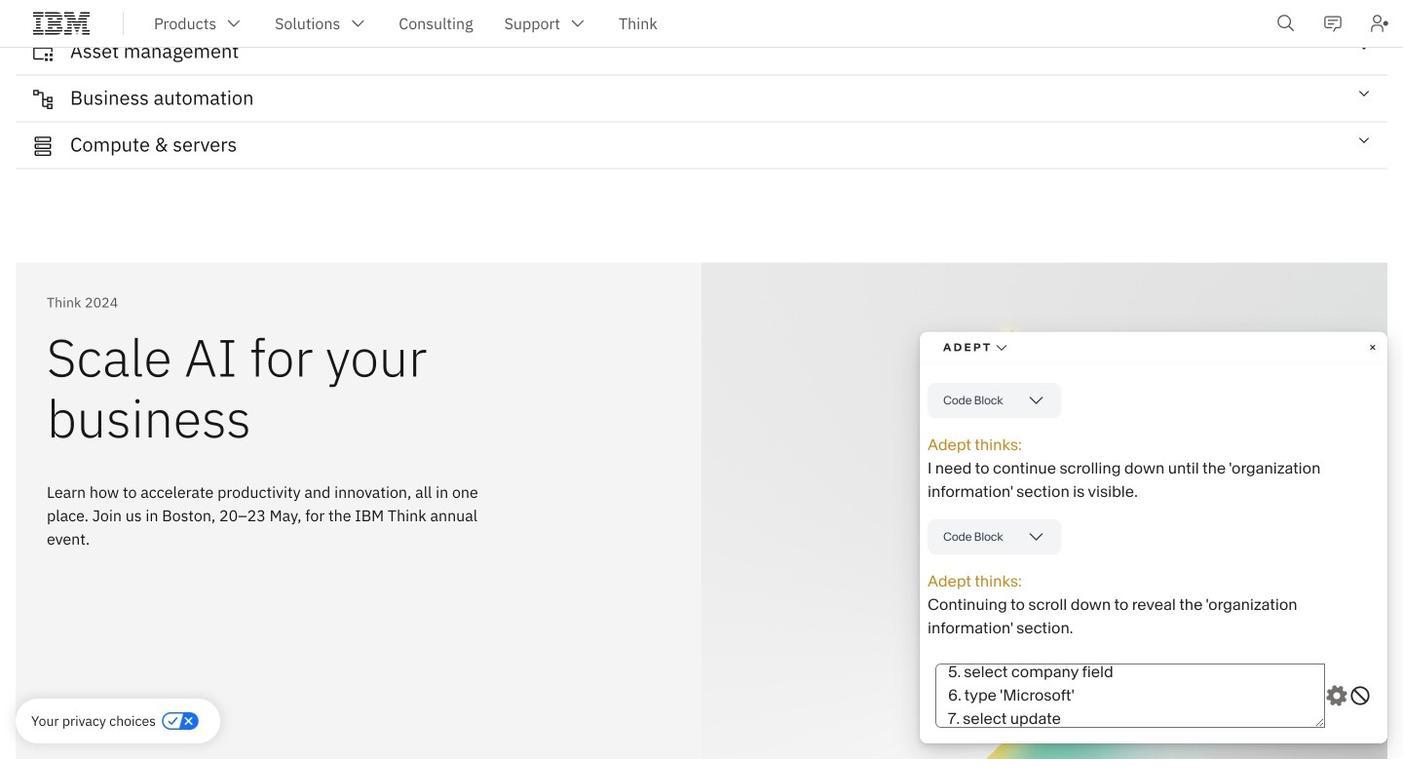 Task type: locate. For each thing, give the bounding box(es) containing it.
let's talk element
[[1282, 710, 1345, 732]]

your privacy choices element
[[31, 710, 156, 732]]



